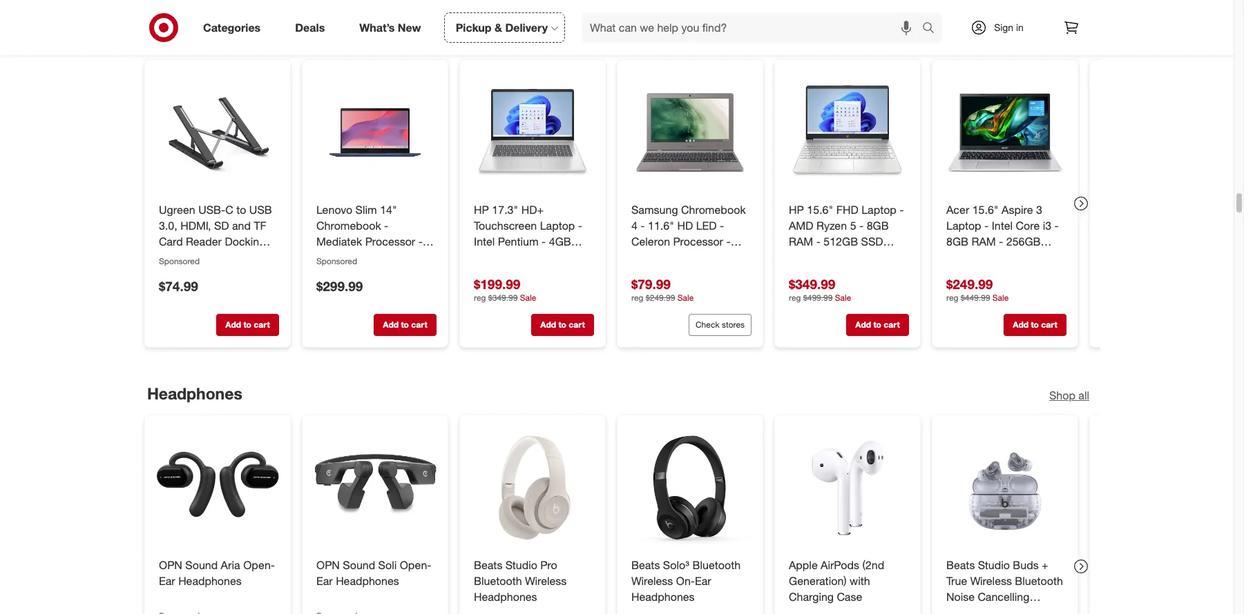 Task type: describe. For each thing, give the bounding box(es) containing it.
check
[[696, 320, 720, 330]]

shop for computers & office
[[1050, 33, 1076, 47]]

acer
[[947, 203, 970, 217]]

ugreen
[[159, 203, 195, 217]]

add for $249.99
[[1013, 320, 1029, 330]]

bluetooth inside 'beats solo³ bluetooth wireless on-ear headphones'
[[693, 559, 741, 573]]

tf
[[254, 219, 267, 233]]

in inside acer 15.6" aspire 3 laptop - intel core i3 - 8gb ram - 256gb ssd storage - windows 11 in s mode - silver (a315-58-350l)
[[1010, 266, 1019, 280]]

with
[[850, 575, 870, 588]]

computers
[[147, 28, 231, 48]]

search
[[916, 22, 949, 36]]

cn0001tg)
[[474, 282, 523, 296]]

opn sound aria open- ear headphones
[[159, 559, 275, 588]]

reg for $199.99
[[474, 293, 486, 303]]

to for ugreen usb-c to usb 3.0, hdmi, sd and tf card reader docking station
[[243, 320, 251, 330]]

shop all for headphones
[[1050, 389, 1090, 403]]

kb2us
[[632, 282, 668, 296]]

samsung
[[632, 203, 678, 217]]

acer 15.6" aspire 3 laptop - intel core i3 - 8gb ram - 256gb ssd storage - windows 11 in s mode - silver (a315-58-350l)
[[947, 203, 1062, 296]]

$349.99 inside hp 15.6" fhd laptop - amd ryzen 5 - 8gb ram - 512gb ssd storage - windows 11 - silver (15-ef2030tg) $349.99 reg $499.99 sale
[[789, 277, 836, 292]]

stores
[[722, 320, 745, 330]]

to for lenovo slim 14" chromebook - mediatek processor - 4gb ram - 64gb flash storage - blue (82xj002dus)
[[401, 320, 409, 330]]

256gb
[[1007, 235, 1041, 248]]

shop all link for computers & office
[[1050, 33, 1090, 48]]

cart for $199.99
[[569, 320, 585, 330]]

usb
[[249, 203, 272, 217]]

$499.99
[[803, 293, 833, 303]]

15.6" for -
[[973, 203, 999, 217]]

to inside ugreen usb-c to usb 3.0, hdmi, sd and tf card reader docking station
[[236, 203, 246, 217]]

amd
[[789, 219, 814, 233]]

$199.99 reg $349.99 sale
[[474, 277, 536, 303]]

14"
[[380, 203, 397, 217]]

mediatek
[[316, 235, 362, 248]]

What can we help you find? suggestions appear below search field
[[582, 12, 926, 43]]

slim
[[356, 203, 377, 217]]

4
[[632, 219, 638, 233]]

ssd for 4gb
[[546, 250, 568, 264]]

1 add from the left
[[225, 320, 241, 330]]

apple
[[789, 559, 818, 573]]

sign in
[[994, 21, 1024, 33]]

case
[[837, 590, 862, 604]]

storage inside samsung chromebook 4 - 11.6" hd led - celeron processor - 4gb ram - 32gb storage  - xe310xba- kb2us
[[632, 266, 670, 280]]

windows inside hp 15.6" fhd laptop - amd ryzen 5 - 8gb ram - 512gb ssd storage - windows 11 - silver (15-ef2030tg) $349.99 reg $499.99 sale
[[838, 250, 883, 264]]

and
[[232, 219, 251, 233]]

pickup & delivery link
[[444, 12, 565, 43]]

fhd
[[837, 203, 859, 217]]

58-
[[1017, 282, 1034, 296]]

laptop inside hp 15.6" fhd laptop - amd ryzen 5 - 8gb ram - 512gb ssd storage - windows 11 - silver (15-ef2030tg) $349.99 reg $499.99 sale
[[862, 203, 897, 217]]

wireless inside beats studio pro bluetooth wireless headphones
[[525, 575, 567, 588]]

5
[[850, 219, 856, 233]]

lenovo slim 14" chromebook - mediatek processor - 4gb ram - 64gb flash storage - blue (82xj002dus) link
[[316, 202, 434, 296]]

$79.99
[[632, 277, 671, 292]]

sponsored for $299.99
[[316, 256, 357, 266]]

check stores button
[[689, 314, 752, 337]]

11 inside acer 15.6" aspire 3 laptop - intel core i3 - 8gb ram - 256gb ssd storage - windows 11 in s mode - silver (a315-58-350l)
[[995, 266, 1007, 280]]

sd
[[214, 219, 229, 233]]

laptop for $249.99
[[947, 219, 982, 233]]

3
[[1036, 203, 1043, 217]]

bluetooth inside beats studio pro bluetooth wireless headphones
[[474, 575, 522, 588]]

cart for $349.99
[[884, 320, 900, 330]]

ram inside hp 17.3" hd+ touchscreen laptop - intel pentium - 4gb ram - 128gb ssd storage - silver (17- cn0001tg)
[[474, 250, 498, 264]]

silver inside hp 15.6" fhd laptop - amd ryzen 5 - 8gb ram - 512gb ssd storage - windows 11 - silver (15-ef2030tg) $349.99 reg $499.99 sale
[[789, 266, 816, 280]]

beats studio buds + true wireless bluetooth noise cancelling earbuds link
[[947, 558, 1064, 615]]

11.6"
[[648, 219, 674, 233]]

storage inside hp 17.3" hd+ touchscreen laptop - intel pentium - 4gb ram - 128gb ssd storage - silver (17- cn0001tg)
[[474, 266, 512, 280]]

11 inside hp 15.6" fhd laptop - amd ryzen 5 - 8gb ram - 512gb ssd storage - windows 11 - silver (15-ef2030tg) $349.99 reg $499.99 sale
[[886, 250, 898, 264]]

new
[[398, 20, 421, 34]]

15.6" for $349.99
[[807, 203, 834, 217]]

aspire
[[1002, 203, 1033, 217]]

beats solo³ bluetooth wireless on-ear headphones link
[[632, 558, 749, 605]]

2 add from the left
[[383, 320, 399, 330]]

(15-
[[819, 266, 839, 280]]

office
[[251, 28, 296, 48]]

(17-
[[553, 266, 573, 280]]

acer 15.6" aspire 3 laptop - intel core i3 - 8gb ram - 256gb ssd storage - windows 11 in s mode - silver (a315-58-350l) link
[[947, 202, 1064, 296]]

beats studio pro bluetooth wireless headphones link
[[474, 558, 591, 605]]

opn sound soli open- ear headphones
[[316, 559, 432, 588]]

sound for soli
[[343, 559, 375, 573]]

shop for headphones
[[1050, 389, 1076, 403]]

64gb
[[376, 250, 405, 264]]

windows inside acer 15.6" aspire 3 laptop - intel core i3 - 8gb ram - 256gb ssd storage - windows 11 in s mode - silver (a315-58-350l)
[[947, 266, 992, 280]]

hd
[[677, 219, 693, 233]]

(a315-
[[984, 282, 1017, 296]]

led
[[696, 219, 717, 233]]

17.3"
[[492, 203, 518, 217]]

search button
[[916, 12, 949, 46]]

1 cart from the left
[[254, 320, 270, 330]]

add to cart button for $199.99
[[531, 314, 594, 337]]

8gb inside acer 15.6" aspire 3 laptop - intel core i3 - 8gb ram - 256gb ssd storage - windows 11 in s mode - silver (a315-58-350l)
[[947, 235, 969, 248]]

hp 15.6" fhd laptop - amd ryzen 5 - 8gb ram - 512gb ssd storage - windows 11 - silver (15-ef2030tg) link
[[789, 202, 907, 280]]

512gb
[[824, 235, 858, 248]]

add to cart for $199.99
[[541, 320, 585, 330]]

headphones for opn sound aria open- ear headphones
[[178, 575, 242, 588]]

ssd inside acer 15.6" aspire 3 laptop - intel core i3 - 8gb ram - 256gb ssd storage - windows 11 in s mode - silver (a315-58-350l)
[[947, 250, 969, 264]]

buds
[[1013, 559, 1039, 573]]

lenovo slim 14" chromebook - mediatek processor - 4gb ram - 64gb flash storage - blue (82xj002dus)
[[316, 203, 423, 296]]

processor inside samsung chromebook 4 - 11.6" hd led - celeron processor - 4gb ram - 32gb storage  - xe310xba- kb2us
[[673, 235, 723, 248]]

storage inside lenovo slim 14" chromebook - mediatek processor - 4gb ram - 64gb flash storage - blue (82xj002dus)
[[346, 266, 384, 280]]

2 add to cart from the left
[[383, 320, 427, 330]]

$74.99
[[159, 278, 198, 294]]

$449.99
[[961, 293, 990, 303]]

& for computers
[[236, 28, 247, 48]]

add to cart for $249.99
[[1013, 320, 1058, 330]]

processor inside lenovo slim 14" chromebook - mediatek processor - 4gb ram - 64gb flash storage - blue (82xj002dus)
[[365, 235, 415, 248]]

silver inside acer 15.6" aspire 3 laptop - intel core i3 - 8gb ram - 256gb ssd storage - windows 11 in s mode - silver (a315-58-350l)
[[954, 282, 981, 296]]

categories link
[[191, 12, 278, 43]]

solo³
[[663, 559, 690, 573]]

in inside 'link'
[[1016, 21, 1024, 33]]

headphones inside 'beats solo³ bluetooth wireless on-ear headphones'
[[632, 590, 695, 604]]

to for acer 15.6" aspire 3 laptop - intel core i3 - 8gb ram - 256gb ssd storage - windows 11 in s mode - silver (a315-58-350l)
[[1031, 320, 1039, 330]]

lenovo
[[316, 203, 353, 217]]

reg inside hp 15.6" fhd laptop - amd ryzen 5 - 8gb ram - 512gb ssd storage - windows 11 - silver (15-ef2030tg) $349.99 reg $499.99 sale
[[789, 293, 801, 303]]

pickup
[[456, 20, 492, 34]]

ugreen usb-c to usb 3.0, hdmi, sd and tf card reader docking station link
[[159, 202, 276, 264]]

blue
[[395, 266, 417, 280]]

generation)
[[789, 575, 847, 588]]

sponsored for $74.99
[[159, 256, 200, 266]]

deals link
[[283, 12, 342, 43]]

cancelling
[[978, 590, 1030, 604]]

hdmi,
[[180, 219, 211, 233]]

true
[[947, 575, 967, 588]]

sale inside hp 15.6" fhd laptop - amd ryzen 5 - 8gb ram - 512gb ssd storage - windows 11 - silver (15-ef2030tg) $349.99 reg $499.99 sale
[[835, 293, 851, 303]]

to for hp 15.6" fhd laptop - amd ryzen 5 - 8gb ram - 512gb ssd storage - windows 11 - silver (15-ef2030tg)
[[874, 320, 882, 330]]

ugreen usb-c to usb 3.0, hdmi, sd and tf card reader docking station
[[159, 203, 272, 264]]



Task type: locate. For each thing, give the bounding box(es) containing it.
15.6" inside hp 15.6" fhd laptop - amd ryzen 5 - 8gb ram - 512gb ssd storage - windows 11 - silver (15-ef2030tg) $349.99 reg $499.99 sale
[[807, 203, 834, 217]]

wireless
[[525, 575, 567, 588], [632, 575, 673, 588], [971, 575, 1012, 588]]

laptop down acer
[[947, 219, 982, 233]]

xe310xba-
[[680, 266, 738, 280]]

laptop inside acer 15.6" aspire 3 laptop - intel core i3 - 8gb ram - 256gb ssd storage - windows 11 in s mode - silver (a315-58-350l)
[[947, 219, 982, 233]]

0 horizontal spatial &
[[236, 28, 247, 48]]

1 horizontal spatial 11
[[995, 266, 1007, 280]]

1 horizontal spatial chromebook
[[681, 203, 746, 217]]

chromebook up the "led"
[[681, 203, 746, 217]]

1 sale from the left
[[520, 293, 536, 303]]

3 reg from the left
[[789, 293, 801, 303]]

sound left aria in the left of the page
[[185, 559, 218, 573]]

2 15.6" from the left
[[973, 203, 999, 217]]

1 horizontal spatial open-
[[400, 559, 432, 573]]

all
[[1079, 33, 1090, 47], [1079, 389, 1090, 403]]

sale for $249.99
[[993, 293, 1009, 303]]

1 horizontal spatial opn
[[316, 559, 340, 573]]

what's new
[[359, 20, 421, 34]]

ryzen
[[817, 219, 847, 233]]

all for headphones
[[1079, 389, 1090, 403]]

0 horizontal spatial 11
[[886, 250, 898, 264]]

c
[[225, 203, 233, 217]]

headphones inside opn sound aria open- ear headphones
[[178, 575, 242, 588]]

aria
[[221, 559, 240, 573]]

0 vertical spatial 8gb
[[867, 219, 889, 233]]

sale right the $449.99
[[993, 293, 1009, 303]]

(82xj002dus)
[[316, 282, 389, 296]]

intel for $199.99
[[474, 235, 495, 248]]

hp 17.3" hd+ touchscreen laptop - intel pentium - 4gb ram - 128gb ssd storage - silver (17- cn0001tg) link
[[474, 202, 591, 296]]

beats inside beats studio pro bluetooth wireless headphones
[[474, 559, 503, 573]]

intel inside hp 17.3" hd+ touchscreen laptop - intel pentium - 4gb ram - 128gb ssd storage - silver (17- cn0001tg)
[[474, 235, 495, 248]]

beats for beats studio buds + true wireless bluetooth noise cancelling earbuds
[[947, 559, 975, 573]]

1 horizontal spatial $349.99
[[789, 277, 836, 292]]

reg for $249.99
[[947, 293, 959, 303]]

sound left soli
[[343, 559, 375, 573]]

storage up (a315-
[[972, 250, 1010, 264]]

pentium
[[498, 235, 539, 248]]

hp up amd
[[789, 203, 804, 217]]

0 horizontal spatial ssd
[[546, 250, 568, 264]]

hp 17.3" hd+ touchscreen laptop - intel pentium - 4gb ram - 128gb ssd storage - silver (17-cn0001tg) image
[[471, 71, 594, 194], [471, 71, 594, 194]]

station
[[159, 250, 194, 264]]

ram left 256gb on the right top of the page
[[972, 235, 996, 248]]

studio left pro
[[506, 559, 537, 573]]

15.6" right acer
[[973, 203, 999, 217]]

0 horizontal spatial windows
[[838, 250, 883, 264]]

$299.99
[[316, 278, 363, 294]]

opn left aria in the left of the page
[[159, 559, 182, 573]]

pro
[[541, 559, 557, 573]]

headphones for beats studio pro bluetooth wireless headphones
[[474, 590, 537, 604]]

0 horizontal spatial intel
[[474, 235, 495, 248]]

reg left $499.99
[[789, 293, 801, 303]]

4gb inside samsung chromebook 4 - 11.6" hd led - celeron processor - 4gb ram - 32gb storage  - xe310xba- kb2us
[[632, 250, 654, 264]]

open- inside opn sound aria open- ear headphones
[[243, 559, 275, 573]]

hp left 17.3"
[[474, 203, 489, 217]]

2 all from the top
[[1079, 389, 1090, 403]]

0 horizontal spatial wireless
[[525, 575, 567, 588]]

0 horizontal spatial open-
[[243, 559, 275, 573]]

0 vertical spatial in
[[1016, 21, 1024, 33]]

ugreen usb-c to usb 3.0, hdmi, sd and tf card reader docking station image
[[156, 71, 279, 194], [156, 71, 279, 194]]

0 horizontal spatial beats
[[474, 559, 503, 573]]

$249.99 up the $449.99
[[947, 277, 993, 292]]

1 vertical spatial in
[[1010, 266, 1019, 280]]

open- for opn sound aria open- ear headphones
[[243, 559, 275, 573]]

2 shop all link from the top
[[1050, 388, 1090, 404]]

reg down the $79.99 at the top of the page
[[632, 293, 644, 303]]

wireless inside 'beats solo³ bluetooth wireless on-ear headphones'
[[632, 575, 673, 588]]

2 processor from the left
[[673, 235, 723, 248]]

1 beats from the left
[[474, 559, 503, 573]]

opn
[[159, 559, 182, 573], [316, 559, 340, 573]]

opn sound aria open-ear headphones image
[[156, 427, 279, 550], [156, 427, 279, 550]]

sale down xe310xba-
[[678, 293, 694, 303]]

0 vertical spatial intel
[[992, 219, 1013, 233]]

sound for aria
[[185, 559, 218, 573]]

hp for hp 17.3" hd+ touchscreen laptop - intel pentium - 4gb ram - 128gb ssd storage - silver (17- cn0001tg)
[[474, 203, 489, 217]]

1 horizontal spatial 15.6"
[[973, 203, 999, 217]]

wireless up cancelling
[[971, 575, 1012, 588]]

intel down aspire
[[992, 219, 1013, 233]]

0 horizontal spatial bluetooth
[[474, 575, 522, 588]]

ssd for 8gb
[[861, 235, 883, 248]]

1 horizontal spatial $249.99
[[947, 277, 993, 292]]

add to cart button for $249.99
[[1004, 314, 1067, 337]]

0 vertical spatial chromebook
[[681, 203, 746, 217]]

ram down "celeron" at the top right of the page
[[657, 250, 681, 264]]

ram up $199.99
[[474, 250, 498, 264]]

0 horizontal spatial hp
[[474, 203, 489, 217]]

0 vertical spatial all
[[1079, 33, 1090, 47]]

what's new link
[[348, 12, 439, 43]]

open- for opn sound soli open- ear headphones
[[400, 559, 432, 573]]

headphones
[[147, 384, 242, 404], [178, 575, 242, 588], [336, 575, 399, 588], [474, 590, 537, 604], [632, 590, 695, 604]]

3.0,
[[159, 219, 177, 233]]

usb-
[[198, 203, 225, 217]]

4gb inside lenovo slim 14" chromebook - mediatek processor - 4gb ram - 64gb flash storage - blue (82xj002dus)
[[316, 250, 339, 264]]

ssd up the (17-
[[546, 250, 568, 264]]

i3
[[1043, 219, 1052, 233]]

reg down $199.99
[[474, 293, 486, 303]]

opn for opn sound soli open- ear headphones
[[316, 559, 340, 573]]

storage
[[789, 250, 828, 264], [972, 250, 1010, 264], [346, 266, 384, 280], [474, 266, 512, 280], [632, 266, 670, 280]]

2 beats from the left
[[632, 559, 660, 573]]

1 vertical spatial shop all
[[1050, 389, 1090, 403]]

cart for $249.99
[[1041, 320, 1058, 330]]

$349.99 up $499.99
[[789, 277, 836, 292]]

$249.99 down the $79.99 at the top of the page
[[646, 293, 675, 303]]

1 shop from the top
[[1050, 33, 1076, 47]]

0 horizontal spatial chromebook
[[316, 219, 381, 233]]

in left s
[[1010, 266, 1019, 280]]

2 horizontal spatial beats
[[947, 559, 975, 573]]

storage up kb2us
[[632, 266, 670, 280]]

earbuds
[[947, 606, 988, 615]]

silver inside hp 17.3" hd+ touchscreen laptop - intel pentium - 4gb ram - 128gb ssd storage - silver (17- cn0001tg)
[[523, 266, 550, 280]]

0 horizontal spatial $349.99
[[488, 293, 518, 303]]

add to cart
[[225, 320, 270, 330], [383, 320, 427, 330], [541, 320, 585, 330], [856, 320, 900, 330], [1013, 320, 1058, 330]]

opn inside the 'opn sound soli open- ear headphones'
[[316, 559, 340, 573]]

8gb right "5"
[[867, 219, 889, 233]]

1 opn from the left
[[159, 559, 182, 573]]

2 reg from the left
[[632, 293, 644, 303]]

2 opn from the left
[[316, 559, 340, 573]]

pickup & delivery
[[456, 20, 548, 34]]

computers & office
[[147, 28, 296, 48]]

samsung chromebook 4 - 11.6" hd led - celeron processor - 4gb ram - 32gb storage  - xe310xba- kb2us link
[[632, 202, 749, 296]]

intel down touchscreen
[[474, 235, 495, 248]]

studio for pro
[[506, 559, 537, 573]]

beats for beats solo³ bluetooth wireless on-ear headphones
[[632, 559, 660, 573]]

2 shop from the top
[[1050, 389, 1076, 403]]

opn left soli
[[316, 559, 340, 573]]

ssd inside hp 15.6" fhd laptop - amd ryzen 5 - 8gb ram - 512gb ssd storage - windows 11 - silver (15-ef2030tg) $349.99 reg $499.99 sale
[[861, 235, 883, 248]]

laptop down hd+
[[540, 219, 575, 233]]

hd+
[[522, 203, 544, 217]]

open- right aria in the left of the page
[[243, 559, 275, 573]]

5 add to cart from the left
[[1013, 320, 1058, 330]]

chromebook inside samsung chromebook 4 - 11.6" hd led - celeron processor - 4gb ram - 32gb storage  - xe310xba- kb2us
[[681, 203, 746, 217]]

in
[[1016, 21, 1024, 33], [1010, 266, 1019, 280]]

1 sponsored from the left
[[159, 256, 200, 266]]

opn sound aria open- ear headphones link
[[159, 558, 276, 590]]

beats inside 'beats solo³ bluetooth wireless on-ear headphones'
[[632, 559, 660, 573]]

bluetooth inside beats studio buds + true wireless bluetooth noise cancelling earbuds
[[1015, 575, 1063, 588]]

apple airpods (2nd generation) with charging case
[[789, 559, 885, 604]]

beats up "true"
[[947, 559, 975, 573]]

4 reg from the left
[[947, 293, 959, 303]]

0 vertical spatial 11
[[886, 250, 898, 264]]

studio for buds
[[978, 559, 1010, 573]]

beats
[[474, 559, 503, 573], [632, 559, 660, 573], [947, 559, 975, 573]]

2 cart from the left
[[411, 320, 427, 330]]

sign in link
[[959, 12, 1045, 43]]

sound inside opn sound aria open- ear headphones
[[185, 559, 218, 573]]

1 sound from the left
[[185, 559, 218, 573]]

&
[[495, 20, 502, 34], [236, 28, 247, 48]]

3 ear from the left
[[695, 575, 711, 588]]

3 cart from the left
[[569, 320, 585, 330]]

beats left solo³
[[632, 559, 660, 573]]

wireless inside beats studio buds + true wireless bluetooth noise cancelling earbuds
[[971, 575, 1012, 588]]

ear for opn sound aria open- ear headphones
[[159, 575, 175, 588]]

samsung chromebook 4 - 11.6" hd led - celeron processor - 4gb ram - 32gb storage  - xe310xba- kb2us
[[632, 203, 746, 296]]

2 add to cart button from the left
[[374, 314, 437, 337]]

soli
[[378, 559, 397, 573]]

0 vertical spatial windows
[[838, 250, 883, 264]]

8gb down acer
[[947, 235, 969, 248]]

+
[[1042, 559, 1049, 573]]

opn for opn sound aria open- ear headphones
[[159, 559, 182, 573]]

2 hp from the left
[[789, 203, 804, 217]]

ear inside opn sound aria open- ear headphones
[[159, 575, 175, 588]]

intel inside acer 15.6" aspire 3 laptop - intel core i3 - 8gb ram - 256gb ssd storage - windows 11 in s mode - silver (a315-58-350l)
[[992, 219, 1013, 233]]

(2nd
[[863, 559, 885, 573]]

shop all link for headphones
[[1050, 388, 1090, 404]]

1 vertical spatial chromebook
[[316, 219, 381, 233]]

0 vertical spatial $349.99
[[789, 277, 836, 292]]

laptop inside hp 17.3" hd+ touchscreen laptop - intel pentium - 4gb ram - 128gb ssd storage - silver (17- cn0001tg)
[[540, 219, 575, 233]]

2 horizontal spatial ssd
[[947, 250, 969, 264]]

3 add from the left
[[541, 320, 556, 330]]

ef2030tg)
[[839, 266, 886, 280]]

ram down mediatek
[[342, 250, 366, 264]]

15.6" inside acer 15.6" aspire 3 laptop - intel core i3 - 8gb ram - 256gb ssd storage - windows 11 in s mode - silver (a315-58-350l)
[[973, 203, 999, 217]]

check stores
[[696, 320, 745, 330]]

& for pickup
[[495, 20, 502, 34]]

opn sound soli open-ear headphones image
[[314, 427, 437, 550], [314, 427, 437, 550]]

wireless down solo³
[[632, 575, 673, 588]]

3 add to cart button from the left
[[531, 314, 594, 337]]

1 15.6" from the left
[[807, 203, 834, 217]]

beats studio buds + true wireless bluetooth noise cancelling earbuds image
[[944, 427, 1067, 550], [944, 427, 1067, 550]]

1 studio from the left
[[506, 559, 537, 573]]

sale down $199.99
[[520, 293, 536, 303]]

2 sale from the left
[[678, 293, 694, 303]]

1 processor from the left
[[365, 235, 415, 248]]

0 horizontal spatial studio
[[506, 559, 537, 573]]

2 horizontal spatial 4gb
[[632, 250, 654, 264]]

sale
[[520, 293, 536, 303], [678, 293, 694, 303], [835, 293, 851, 303], [993, 293, 1009, 303]]

0 horizontal spatial ear
[[159, 575, 175, 588]]

ram inside samsung chromebook 4 - 11.6" hd led - celeron processor - 4gb ram - 32gb storage  - xe310xba- kb2us
[[657, 250, 681, 264]]

2 open- from the left
[[400, 559, 432, 573]]

laptop right fhd
[[862, 203, 897, 217]]

3 wireless from the left
[[971, 575, 1012, 588]]

laptop
[[862, 203, 897, 217], [540, 219, 575, 233], [947, 219, 982, 233]]

beats solo³ bluetooth wireless on-ear headphones
[[632, 559, 741, 604]]

0 vertical spatial shop all
[[1050, 33, 1090, 47]]

2 sound from the left
[[343, 559, 375, 573]]

hp 17.3" hd+ touchscreen laptop - intel pentium - 4gb ram - 128gb ssd storage - silver (17- cn0001tg)
[[474, 203, 582, 296]]

processor up 32gb
[[673, 235, 723, 248]]

1 horizontal spatial 4gb
[[549, 235, 571, 248]]

2 ear from the left
[[316, 575, 333, 588]]

touchscreen
[[474, 219, 537, 233]]

hp 15.6" fhd laptop - amd ryzen 5 - 8gb ram - 512gb ssd storage - windows 11 - silver (15-ef2030tg) image
[[786, 71, 909, 194], [786, 71, 909, 194]]

sale inside $249.99 reg $449.99 sale
[[993, 293, 1009, 303]]

11
[[886, 250, 898, 264], [995, 266, 1007, 280]]

2 wireless from the left
[[632, 575, 673, 588]]

celeron
[[632, 235, 670, 248]]

4gb inside hp 17.3" hd+ touchscreen laptop - intel pentium - 4gb ram - 128gb ssd storage - silver (17- cn0001tg)
[[549, 235, 571, 248]]

1 add to cart button from the left
[[216, 314, 279, 337]]

0 horizontal spatial $249.99
[[646, 293, 675, 303]]

core
[[1016, 219, 1040, 233]]

1 horizontal spatial bluetooth
[[693, 559, 741, 573]]

5 add from the left
[[1013, 320, 1029, 330]]

beats inside beats studio buds + true wireless bluetooth noise cancelling earbuds
[[947, 559, 975, 573]]

4 add to cart from the left
[[856, 320, 900, 330]]

samsung chromebook 4 - 11.6" hd led - celeron processor - 4gb ram - 32gb storage  - xe310xba-kb2us image
[[629, 71, 752, 194], [629, 71, 752, 194]]

1 horizontal spatial beats
[[632, 559, 660, 573]]

0 vertical spatial shop
[[1050, 33, 1076, 47]]

ear
[[159, 575, 175, 588], [316, 575, 333, 588], [695, 575, 711, 588]]

all for computers & office
[[1079, 33, 1090, 47]]

intel for $249.99
[[992, 219, 1013, 233]]

headphones inside the 'opn sound soli open- ear headphones'
[[336, 575, 399, 588]]

0 horizontal spatial sound
[[185, 559, 218, 573]]

1 horizontal spatial wireless
[[632, 575, 673, 588]]

ram inside acer 15.6" aspire 3 laptop - intel core i3 - 8gb ram - 256gb ssd storage - windows 11 in s mode - silver (a315-58-350l)
[[972, 235, 996, 248]]

5 add to cart button from the left
[[1004, 314, 1067, 337]]

1 horizontal spatial studio
[[978, 559, 1010, 573]]

4 cart from the left
[[884, 320, 900, 330]]

0 horizontal spatial 8gb
[[867, 219, 889, 233]]

opn inside opn sound aria open- ear headphones
[[159, 559, 182, 573]]

2 horizontal spatial wireless
[[971, 575, 1012, 588]]

1 horizontal spatial processor
[[673, 235, 723, 248]]

chromebook up mediatek
[[316, 219, 381, 233]]

chromebook inside lenovo slim 14" chromebook - mediatek processor - 4gb ram - 64gb flash storage - blue (82xj002dus)
[[316, 219, 381, 233]]

ear inside the 'opn sound soli open- ear headphones'
[[316, 575, 333, 588]]

docking
[[225, 235, 266, 248]]

storage up (15- on the top right of page
[[789, 250, 828, 264]]

ram inside lenovo slim 14" chromebook - mediatek processor - 4gb ram - 64gb flash storage - blue (82xj002dus)
[[342, 250, 366, 264]]

windows
[[838, 250, 883, 264], [947, 266, 992, 280]]

ssd up $249.99 reg $449.99 sale
[[947, 250, 969, 264]]

sound inside the 'opn sound soli open- ear headphones'
[[343, 559, 375, 573]]

add to cart for $349.99
[[856, 320, 900, 330]]

0 horizontal spatial opn
[[159, 559, 182, 573]]

add
[[225, 320, 241, 330], [383, 320, 399, 330], [541, 320, 556, 330], [856, 320, 871, 330], [1013, 320, 1029, 330]]

sale for $199.99
[[520, 293, 536, 303]]

350l)
[[1034, 282, 1062, 296]]

sale inside $79.99 reg $249.99 sale
[[678, 293, 694, 303]]

what's
[[359, 20, 395, 34]]

1 horizontal spatial intel
[[992, 219, 1013, 233]]

1 reg from the left
[[474, 293, 486, 303]]

$249.99 inside $249.99 reg $449.99 sale
[[947, 277, 993, 292]]

charging
[[789, 590, 834, 604]]

4gb up flash
[[316, 250, 339, 264]]

15.6" up ryzen
[[807, 203, 834, 217]]

5 cart from the left
[[1041, 320, 1058, 330]]

sale inside $199.99 reg $349.99 sale
[[520, 293, 536, 303]]

opn sound soli open- ear headphones link
[[316, 558, 434, 590]]

sale for $79.99
[[678, 293, 694, 303]]

$249.99 reg $449.99 sale
[[947, 277, 1009, 303]]

ram inside hp 15.6" fhd laptop - amd ryzen 5 - 8gb ram - 512gb ssd storage - windows 11 - silver (15-ef2030tg) $349.99 reg $499.99 sale
[[789, 235, 813, 248]]

1 horizontal spatial ear
[[316, 575, 333, 588]]

128gb
[[509, 250, 543, 264]]

add for $349.99
[[856, 320, 871, 330]]

laptop for $199.99
[[540, 219, 575, 233]]

sponsored down card at the top of the page
[[159, 256, 200, 266]]

processor up 64gb
[[365, 235, 415, 248]]

4 add to cart button from the left
[[846, 314, 909, 337]]

1 shop all from the top
[[1050, 33, 1090, 47]]

acer 15.6" aspire 3 laptop - intel core i3 - 8gb ram - 256gb ssd storage - windows 11 in s mode - silver (a315-58-350l) image
[[944, 71, 1067, 194], [944, 71, 1067, 194]]

& left office on the left of page
[[236, 28, 247, 48]]

2 horizontal spatial bluetooth
[[1015, 575, 1063, 588]]

ssd right 512gb
[[861, 235, 883, 248]]

silver left (15- on the top right of page
[[789, 266, 816, 280]]

1 vertical spatial windows
[[947, 266, 992, 280]]

0 horizontal spatial 15.6"
[[807, 203, 834, 217]]

$249.99 inside $79.99 reg $249.99 sale
[[646, 293, 675, 303]]

8gb
[[867, 219, 889, 233], [947, 235, 969, 248]]

4gb up the (17-
[[549, 235, 571, 248]]

studio inside beats studio pro bluetooth wireless headphones
[[506, 559, 537, 573]]

1 horizontal spatial laptop
[[862, 203, 897, 217]]

hp
[[474, 203, 489, 217], [789, 203, 804, 217]]

reg inside $199.99 reg $349.99 sale
[[474, 293, 486, 303]]

windows up the $449.99
[[947, 266, 992, 280]]

1 vertical spatial $249.99
[[646, 293, 675, 303]]

1 vertical spatial 11
[[995, 266, 1007, 280]]

beats for beats studio pro bluetooth wireless headphones
[[474, 559, 503, 573]]

2 sponsored from the left
[[316, 256, 357, 266]]

1 horizontal spatial windows
[[947, 266, 992, 280]]

2 shop all from the top
[[1050, 389, 1090, 403]]

1 ear from the left
[[159, 575, 175, 588]]

1 vertical spatial all
[[1079, 389, 1090, 403]]

3 beats from the left
[[947, 559, 975, 573]]

1 vertical spatial shop
[[1050, 389, 1076, 403]]

0 vertical spatial shop all link
[[1050, 33, 1090, 48]]

beats solo³ bluetooth wireless on-ear headphones image
[[629, 427, 752, 550], [629, 427, 752, 550]]

beats left pro
[[474, 559, 503, 573]]

$199.99
[[474, 277, 521, 292]]

hp inside hp 17.3" hd+ touchscreen laptop - intel pentium - 4gb ram - 128gb ssd storage - silver (17- cn0001tg)
[[474, 203, 489, 217]]

0 horizontal spatial 4gb
[[316, 250, 339, 264]]

storage up cn0001tg) at the left of page
[[474, 266, 512, 280]]

1 horizontal spatial sponsored
[[316, 256, 357, 266]]

ear inside 'beats solo³ bluetooth wireless on-ear headphones'
[[695, 575, 711, 588]]

1 horizontal spatial sound
[[343, 559, 375, 573]]

apple airpods (2nd generation) with charging case image
[[786, 427, 909, 550], [786, 427, 909, 550]]

1 vertical spatial intel
[[474, 235, 495, 248]]

reg inside $249.99 reg $449.99 sale
[[947, 293, 959, 303]]

8gb inside hp 15.6" fhd laptop - amd ryzen 5 - 8gb ram - 512gb ssd storage - windows 11 - silver (15-ef2030tg) $349.99 reg $499.99 sale
[[867, 219, 889, 233]]

headphones inside beats studio pro bluetooth wireless headphones
[[474, 590, 537, 604]]

$349.99 inside $199.99 reg $349.99 sale
[[488, 293, 518, 303]]

bluetooth
[[693, 559, 741, 573], [474, 575, 522, 588], [1015, 575, 1063, 588]]

ram down amd
[[789, 235, 813, 248]]

2 horizontal spatial silver
[[954, 282, 981, 296]]

1 vertical spatial shop all link
[[1050, 388, 1090, 404]]

to for hp 17.3" hd+ touchscreen laptop - intel pentium - 4gb ram - 128gb ssd storage - silver (17- cn0001tg)
[[559, 320, 567, 330]]

lenovo slim 14" chromebook - mediatek processor - 4gb ram - 64gb flash storage - blue (82xj002dus) image
[[314, 71, 437, 194], [314, 71, 437, 194]]

1 add to cart from the left
[[225, 320, 270, 330]]

1 horizontal spatial 8gb
[[947, 235, 969, 248]]

0 horizontal spatial laptop
[[540, 219, 575, 233]]

0 horizontal spatial processor
[[365, 235, 415, 248]]

32gb
[[691, 250, 720, 264]]

beats studio pro bluetooth wireless headphones
[[474, 559, 567, 604]]

3 add to cart from the left
[[541, 320, 585, 330]]

1 vertical spatial $349.99
[[488, 293, 518, 303]]

1 horizontal spatial hp
[[789, 203, 804, 217]]

$349.99 down $199.99
[[488, 293, 518, 303]]

studio inside beats studio buds + true wireless bluetooth noise cancelling earbuds
[[978, 559, 1010, 573]]

open- right soli
[[400, 559, 432, 573]]

hp inside hp 15.6" fhd laptop - amd ryzen 5 - 8gb ram - 512gb ssd storage - windows 11 - silver (15-ef2030tg) $349.99 reg $499.99 sale
[[789, 203, 804, 217]]

storage inside hp 15.6" fhd laptop - amd ryzen 5 - 8gb ram - 512gb ssd storage - windows 11 - silver (15-ef2030tg) $349.99 reg $499.99 sale
[[789, 250, 828, 264]]

reg inside $79.99 reg $249.99 sale
[[632, 293, 644, 303]]

1 all from the top
[[1079, 33, 1090, 47]]

windows up ef2030tg)
[[838, 250, 883, 264]]

studio left buds
[[978, 559, 1010, 573]]

ear for opn sound soli open- ear headphones
[[316, 575, 333, 588]]

1 vertical spatial 8gb
[[947, 235, 969, 248]]

wireless down pro
[[525, 575, 567, 588]]

1 wireless from the left
[[525, 575, 567, 588]]

2 studio from the left
[[978, 559, 1010, 573]]

4 sale from the left
[[993, 293, 1009, 303]]

1 horizontal spatial silver
[[789, 266, 816, 280]]

1 open- from the left
[[243, 559, 275, 573]]

ssd inside hp 17.3" hd+ touchscreen laptop - intel pentium - 4gb ram - 128gb ssd storage - silver (17- cn0001tg)
[[546, 250, 568, 264]]

storage inside acer 15.6" aspire 3 laptop - intel core i3 - 8gb ram - 256gb ssd storage - windows 11 in s mode - silver (a315-58-350l)
[[972, 250, 1010, 264]]

reg
[[474, 293, 486, 303], [632, 293, 644, 303], [789, 293, 801, 303], [947, 293, 959, 303]]

silver left (a315-
[[954, 282, 981, 296]]

sale right $499.99
[[835, 293, 851, 303]]

chromebook
[[681, 203, 746, 217], [316, 219, 381, 233]]

add to cart button for $349.99
[[846, 314, 909, 337]]

2 horizontal spatial ear
[[695, 575, 711, 588]]

add to cart button
[[216, 314, 279, 337], [374, 314, 437, 337], [531, 314, 594, 337], [846, 314, 909, 337], [1004, 314, 1067, 337]]

4gb down "celeron" at the top right of the page
[[632, 250, 654, 264]]

1 horizontal spatial &
[[495, 20, 502, 34]]

sign
[[994, 21, 1014, 33]]

2 horizontal spatial laptop
[[947, 219, 982, 233]]

beats studio pro bluetooth wireless headphones image
[[471, 427, 594, 550], [471, 427, 594, 550]]

& right the pickup
[[495, 20, 502, 34]]

1 hp from the left
[[474, 203, 489, 217]]

4 add from the left
[[856, 320, 871, 330]]

silver down 128gb
[[523, 266, 550, 280]]

in right the sign
[[1016, 21, 1024, 33]]

flash
[[316, 266, 343, 280]]

deals
[[295, 20, 325, 34]]

1 horizontal spatial ssd
[[861, 235, 883, 248]]

reg left the $449.99
[[947, 293, 959, 303]]

open- inside the 'opn sound soli open- ear headphones'
[[400, 559, 432, 573]]

add for $199.99
[[541, 320, 556, 330]]

hp for hp 15.6" fhd laptop - amd ryzen 5 - 8gb ram - 512gb ssd storage - windows 11 - silver (15-ef2030tg) $349.99 reg $499.99 sale
[[789, 203, 804, 217]]

0 vertical spatial $249.99
[[947, 277, 993, 292]]

1 shop all link from the top
[[1050, 33, 1090, 48]]

reg for $79.99
[[632, 293, 644, 303]]

0 horizontal spatial silver
[[523, 266, 550, 280]]

headphones for opn sound soli open- ear headphones
[[336, 575, 399, 588]]

s
[[1022, 266, 1029, 280]]

sponsored down mediatek
[[316, 256, 357, 266]]

storage up (82xj002dus)
[[346, 266, 384, 280]]

shop all for computers & office
[[1050, 33, 1090, 47]]

0 horizontal spatial sponsored
[[159, 256, 200, 266]]

3 sale from the left
[[835, 293, 851, 303]]



Task type: vqa. For each thing, say whether or not it's contained in the screenshot.
bottommost the in
yes



